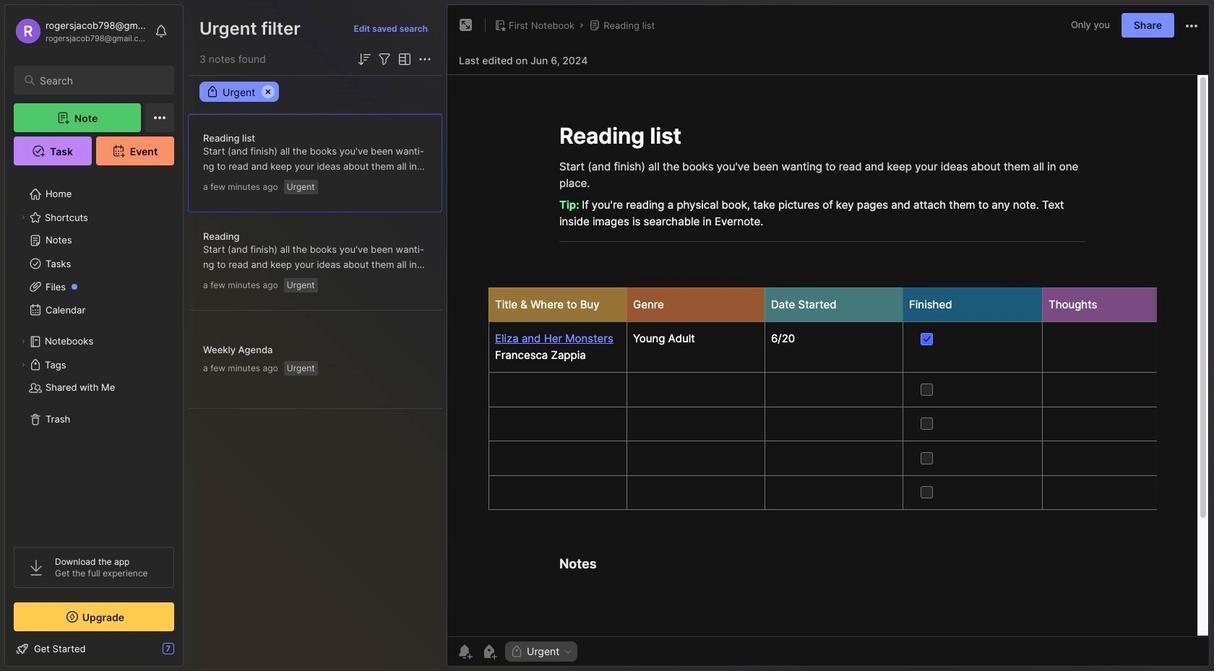 Task type: vqa. For each thing, say whether or not it's contained in the screenshot.
Sort Options field
yes



Task type: describe. For each thing, give the bounding box(es) containing it.
none search field inside main element
[[40, 72, 161, 89]]

Note Editor text field
[[448, 74, 1210, 637]]

Help and Learning task checklist field
[[5, 638, 183, 661]]

add tag image
[[481, 644, 498, 661]]

Urgent Tag actions field
[[560, 647, 574, 657]]

expand notebooks image
[[19, 338, 27, 346]]

note window element
[[447, 4, 1211, 671]]

add filters image
[[376, 51, 393, 68]]



Task type: locate. For each thing, give the bounding box(es) containing it.
Sort options field
[[356, 51, 373, 68]]

click to collapse image
[[183, 645, 193, 662]]

tree inside main element
[[5, 174, 183, 534]]

expand note image
[[458, 17, 475, 34]]

None search field
[[40, 72, 161, 89]]

Add filters field
[[376, 51, 393, 68]]

main element
[[0, 0, 188, 672]]

more actions image
[[1184, 17, 1201, 35]]

Search text field
[[40, 74, 161, 88]]

expand tags image
[[19, 361, 27, 370]]

More actions field
[[1184, 16, 1201, 35]]

Account field
[[14, 17, 148, 46]]

View options field
[[393, 51, 414, 68]]

tree
[[5, 174, 183, 534]]

add a reminder image
[[456, 644, 474, 661]]

More options field
[[417, 51, 434, 68]]



